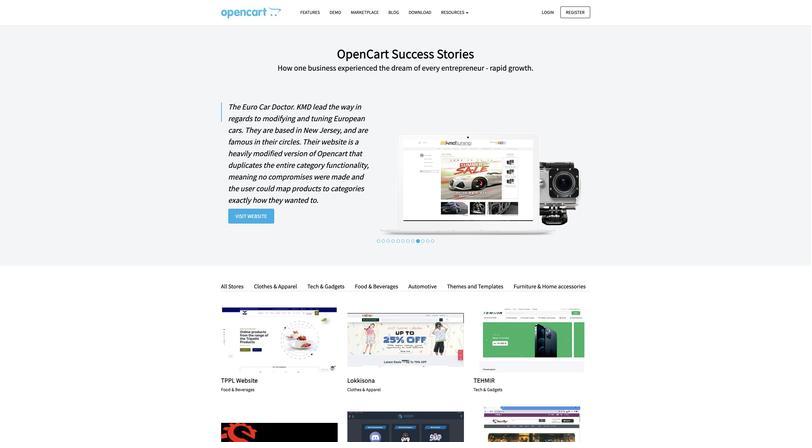 Task type: locate. For each thing, give the bounding box(es) containing it.
1 horizontal spatial clothes
[[348, 386, 362, 392]]

all
[[221, 283, 227, 290]]

2 horizontal spatial in
[[355, 102, 361, 112]]

project
[[275, 337, 297, 343], [402, 337, 424, 343], [528, 337, 550, 343], [402, 435, 424, 441], [528, 435, 550, 441]]

view project link for tppl website
[[262, 336, 297, 344]]

0 vertical spatial clothes
[[254, 283, 273, 290]]

heavily
[[228, 148, 251, 158]]

the
[[379, 63, 390, 73], [328, 102, 339, 112], [264, 160, 274, 170], [228, 183, 239, 193]]

0 vertical spatial of
[[414, 63, 421, 73]]

the up exactly
[[228, 183, 239, 193]]

view project for tppl website
[[262, 337, 297, 343]]

1 vertical spatial of
[[309, 148, 316, 158]]

view for tppl website
[[262, 337, 274, 343]]

2 are from the left
[[358, 125, 368, 135]]

categories
[[331, 183, 364, 193]]

the euro car doctor. kmd lead the way in regards to modifying and tuning european cars. they are based in new jersey, and are famous in their circles. their website is a heavily modified version of opencart that duplicates the entire category functionality, meaning no compromises were made and the user could map products to categories exactly how they wanted to.
[[228, 102, 369, 205]]

apparel
[[278, 283, 297, 290], [366, 386, 381, 392]]

1 vertical spatial clothes
[[348, 386, 362, 392]]

clothes & apparel
[[254, 283, 297, 290]]

& inside tehmir tech & gadgets
[[484, 386, 487, 392]]

1 horizontal spatial are
[[358, 125, 368, 135]]

in
[[355, 102, 361, 112], [296, 125, 302, 135], [254, 137, 260, 147]]

download link
[[404, 7, 437, 18]]

of inside the euro car doctor. kmd lead the way in regards to modifying and tuning european cars. they are based in new jersey, and are famous in their circles. their website is a heavily modified version of opencart that duplicates the entire category functionality, meaning no compromises were made and the user could map products to categories exactly how they wanted to.
[[309, 148, 316, 158]]

tech inside tehmir tech & gadgets
[[474, 386, 483, 392]]

products
[[292, 183, 321, 193]]

0 vertical spatial food
[[355, 283, 368, 290]]

themes
[[447, 283, 467, 290]]

1 vertical spatial in
[[296, 125, 302, 135]]

of down their
[[309, 148, 316, 158]]

food & beverages link
[[350, 282, 403, 291]]

mi cienaga shop image
[[474, 406, 591, 442]]

resources
[[441, 9, 466, 15]]

tehmir tech & gadgets
[[474, 376, 503, 392]]

0 horizontal spatial gadgets
[[325, 283, 345, 290]]

1 vertical spatial apparel
[[366, 386, 381, 392]]

in right "way"
[[355, 102, 361, 112]]

view project for tehmir
[[514, 337, 550, 343]]

1 vertical spatial food
[[221, 386, 231, 392]]

0 horizontal spatial of
[[309, 148, 316, 158]]

1 horizontal spatial beverages
[[373, 283, 398, 290]]

download
[[409, 9, 432, 15]]

euro
[[242, 102, 257, 112]]

0 vertical spatial beverages
[[373, 283, 398, 290]]

in left new
[[296, 125, 302, 135]]

and down the kmd
[[297, 113, 309, 123]]

view project
[[262, 337, 297, 343], [388, 337, 424, 343], [514, 337, 550, 343], [388, 435, 424, 441], [514, 435, 550, 441]]

user
[[241, 183, 255, 193]]

are
[[263, 125, 273, 135], [358, 125, 368, 135]]

1 horizontal spatial tech
[[474, 386, 483, 392]]

0 vertical spatial apparel
[[278, 283, 297, 290]]

1 vertical spatial beverages
[[235, 386, 255, 392]]

view project link
[[262, 336, 297, 344], [388, 336, 424, 344], [514, 336, 550, 344], [388, 435, 424, 442], [514, 435, 550, 442]]

furniture
[[514, 283, 537, 290]]

apparel inside clothes & apparel link
[[278, 283, 297, 290]]

tech & gadgets
[[308, 283, 345, 290]]

0 horizontal spatial are
[[263, 125, 273, 135]]

website for tppl
[[236, 376, 258, 384]]

project for lokkisona
[[402, 337, 424, 343]]

the left "way"
[[328, 102, 339, 112]]

0 vertical spatial to
[[254, 113, 261, 123]]

1 horizontal spatial of
[[414, 63, 421, 73]]

features
[[301, 9, 320, 15]]

the down modified
[[264, 160, 274, 170]]

every
[[422, 63, 440, 73]]

are up their
[[263, 125, 273, 135]]

automotive link
[[404, 282, 442, 291]]

1 horizontal spatial to
[[323, 183, 329, 193]]

their
[[303, 137, 320, 147]]

1 vertical spatial tech
[[474, 386, 483, 392]]

1 vertical spatial gadgets
[[487, 386, 503, 392]]

website
[[248, 213, 267, 219], [236, 376, 258, 384]]

login
[[542, 9, 554, 15]]

the
[[228, 102, 241, 112]]

register
[[566, 9, 585, 15]]

0 horizontal spatial food
[[221, 386, 231, 392]]

website down how
[[248, 213, 267, 219]]

to up they
[[254, 113, 261, 123]]

1 are from the left
[[263, 125, 273, 135]]

category
[[296, 160, 325, 170]]

view project link for lokkisona
[[388, 336, 424, 344]]

project for tppl website
[[275, 337, 297, 343]]

they
[[268, 195, 283, 205]]

clothes inside lokkisona clothes & apparel
[[348, 386, 362, 392]]

clothes & apparel link
[[249, 282, 302, 291]]

stories
[[437, 46, 474, 62]]

0 vertical spatial website
[[248, 213, 267, 219]]

to
[[254, 113, 261, 123], [323, 183, 329, 193]]

1 horizontal spatial apparel
[[366, 386, 381, 392]]

0 horizontal spatial in
[[254, 137, 260, 147]]

0 horizontal spatial to
[[254, 113, 261, 123]]

marketplace link
[[346, 7, 384, 18]]

food
[[355, 283, 368, 290], [221, 386, 231, 392]]

famous
[[228, 137, 252, 147]]

website
[[321, 137, 347, 147]]

clothes right stores
[[254, 283, 273, 290]]

project for tehmir
[[528, 337, 550, 343]]

and
[[297, 113, 309, 123], [344, 125, 356, 135], [351, 172, 364, 182], [468, 283, 477, 290]]

furniture & home accessories link
[[509, 282, 586, 291]]

1 vertical spatial website
[[236, 376, 258, 384]]

website inside tppl website food & beverages
[[236, 376, 258, 384]]

0 horizontal spatial apparel
[[278, 283, 297, 290]]

blog link
[[384, 7, 404, 18]]

website right tppl
[[236, 376, 258, 384]]

register link
[[561, 6, 591, 18]]

0 horizontal spatial tech
[[308, 283, 319, 290]]

2 vertical spatial in
[[254, 137, 260, 147]]

clothes down lokkisona
[[348, 386, 362, 392]]

the inside opencart success stories how one business experienced the dream of every entrepreneur - rapid growth.
[[379, 63, 390, 73]]

meaning
[[228, 172, 257, 182]]

visit website link
[[228, 209, 275, 224]]

to down were
[[323, 183, 329, 193]]

food inside tppl website food & beverages
[[221, 386, 231, 392]]

of left every
[[414, 63, 421, 73]]

1 horizontal spatial food
[[355, 283, 368, 290]]

beverages
[[373, 283, 398, 290], [235, 386, 255, 392]]

the left dream
[[379, 63, 390, 73]]

& inside tppl website food & beverages
[[232, 386, 234, 392]]

are up a
[[358, 125, 368, 135]]

view project for lokkisona
[[388, 337, 424, 343]]

lokkisona clothes & apparel
[[348, 376, 381, 392]]

no
[[258, 172, 267, 182]]

website for visit
[[248, 213, 267, 219]]

apparel inside lokkisona clothes & apparel
[[366, 386, 381, 392]]

jersey,
[[319, 125, 342, 135]]

view project link for tehmir
[[514, 336, 550, 344]]

of
[[414, 63, 421, 73], [309, 148, 316, 158]]

0 vertical spatial in
[[355, 102, 361, 112]]

in left their
[[254, 137, 260, 147]]

version
[[284, 148, 307, 158]]

kmd
[[296, 102, 311, 112]]

clothes
[[254, 283, 273, 290], [348, 386, 362, 392]]

that
[[349, 148, 362, 158]]

0 horizontal spatial beverages
[[235, 386, 255, 392]]

stores
[[228, 283, 244, 290]]

1 horizontal spatial gadgets
[[487, 386, 503, 392]]



Task type: describe. For each thing, give the bounding box(es) containing it.
lokkisona
[[348, 376, 375, 384]]

a
[[355, 137, 359, 147]]

opencart success stories how one business experienced the dream of every entrepreneur - rapid growth.
[[278, 46, 534, 73]]

templates
[[478, 283, 504, 290]]

1 vertical spatial to
[[323, 183, 329, 193]]

way
[[341, 102, 354, 112]]

graor game bots image
[[348, 406, 464, 442]]

opencart - showcase image
[[221, 7, 281, 18]]

features link
[[296, 7, 325, 18]]

1 horizontal spatial in
[[296, 125, 302, 135]]

0 vertical spatial tech
[[308, 283, 319, 290]]

success
[[392, 46, 435, 62]]

accessories
[[558, 283, 586, 290]]

demo
[[330, 9, 341, 15]]

were
[[314, 172, 330, 182]]

tppl website food & beverages
[[221, 376, 258, 392]]

entire
[[276, 160, 295, 170]]

furniture & home accessories
[[514, 283, 586, 290]]

lokkisona image
[[348, 308, 464, 372]]

tppl website image
[[221, 308, 338, 372]]

compromises
[[268, 172, 312, 182]]

could
[[256, 183, 274, 193]]

gadgets inside tehmir tech & gadgets
[[487, 386, 503, 392]]

map
[[276, 183, 291, 193]]

resources link
[[437, 7, 474, 18]]

tehmir image
[[474, 308, 591, 372]]

lead
[[313, 102, 327, 112]]

tuning
[[311, 113, 332, 123]]

doctor.
[[271, 102, 295, 112]]

how
[[278, 63, 293, 73]]

car
[[259, 102, 270, 112]]

experienced
[[338, 63, 378, 73]]

all stores link
[[221, 282, 249, 291]]

tehmir
[[474, 376, 495, 384]]

opencart
[[337, 46, 389, 62]]

cars.
[[228, 125, 244, 135]]

functionality,
[[326, 160, 369, 170]]

home
[[543, 283, 557, 290]]

circles.
[[279, 137, 301, 147]]

automotive
[[409, 283, 437, 290]]

-
[[486, 63, 489, 73]]

and down the functionality, at top
[[351, 172, 364, 182]]

modified
[[253, 148, 282, 158]]

of inside opencart success stories how one business experienced the dream of every entrepreneur - rapid growth.
[[414, 63, 421, 73]]

blog
[[389, 9, 399, 15]]

all stores
[[221, 283, 244, 290]]

wanted
[[284, 195, 309, 205]]

visit
[[236, 213, 247, 219]]

new
[[303, 125, 318, 135]]

view for lokkisona
[[388, 337, 400, 343]]

they
[[245, 125, 261, 135]]

exactly
[[228, 195, 251, 205]]

marketplace
[[351, 9, 379, 15]]

is
[[348, 137, 353, 147]]

login link
[[537, 6, 560, 18]]

regards
[[228, 113, 253, 123]]

0 vertical spatial gadgets
[[325, 283, 345, 290]]

tppl
[[221, 376, 235, 384]]

and down 'european'
[[344, 125, 356, 135]]

one
[[294, 63, 307, 73]]

rapid
[[490, 63, 507, 73]]

duplicates
[[228, 160, 262, 170]]

based
[[275, 125, 294, 135]]

dream
[[392, 63, 413, 73]]

visit website
[[236, 213, 267, 219]]

to.
[[310, 195, 319, 205]]

& inside lokkisona clothes & apparel
[[363, 386, 366, 392]]

beverages inside tppl website food & beverages
[[235, 386, 255, 392]]

themes and templates link
[[443, 282, 509, 291]]

business
[[308, 63, 336, 73]]

tech & gadgets link
[[303, 282, 350, 291]]

demo link
[[325, 7, 346, 18]]

entrepreneur
[[442, 63, 485, 73]]

fair parts image
[[221, 406, 338, 442]]

0 horizontal spatial clothes
[[254, 283, 273, 290]]

food & beverages
[[355, 283, 398, 290]]

european
[[334, 113, 365, 123]]

growth.
[[509, 63, 534, 73]]

how
[[253, 195, 267, 205]]

view for tehmir
[[514, 337, 527, 343]]

opencart
[[317, 148, 347, 158]]

beverages inside food & beverages link
[[373, 283, 398, 290]]

themes and templates
[[447, 283, 504, 290]]

modifying
[[262, 113, 295, 123]]

their
[[262, 137, 277, 147]]

and right themes
[[468, 283, 477, 290]]



Task type: vqa. For each thing, say whether or not it's contained in the screenshot.
LIFETIME
no



